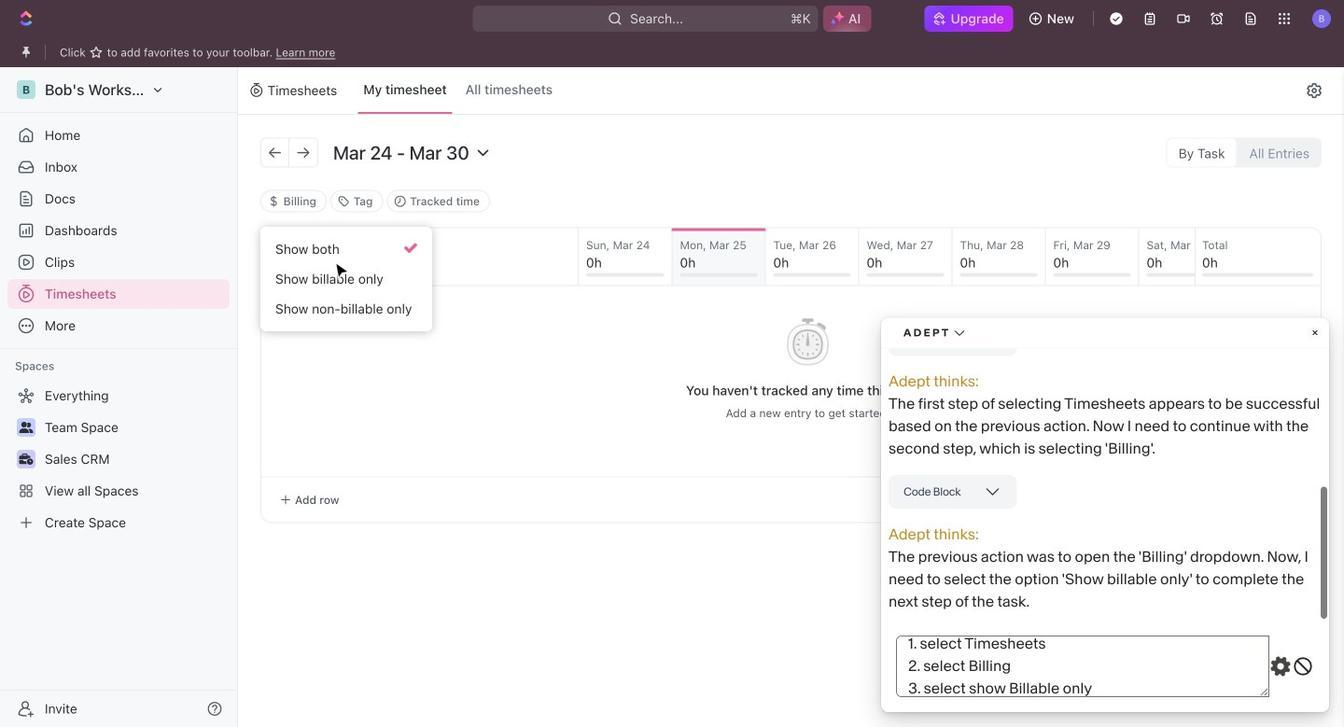 Task type: locate. For each thing, give the bounding box(es) containing it.
sidebar navigation
[[0, 67, 242, 728]]

tree inside sidebar navigation
[[7, 381, 230, 538]]

business time image
[[19, 454, 33, 465]]

user group image
[[19, 422, 33, 433]]

tree
[[7, 381, 230, 538]]



Task type: describe. For each thing, give the bounding box(es) containing it.
bob's workspace, , element
[[17, 80, 35, 99]]



Task type: vqa. For each thing, say whether or not it's contained in the screenshot.
user group icon
yes



